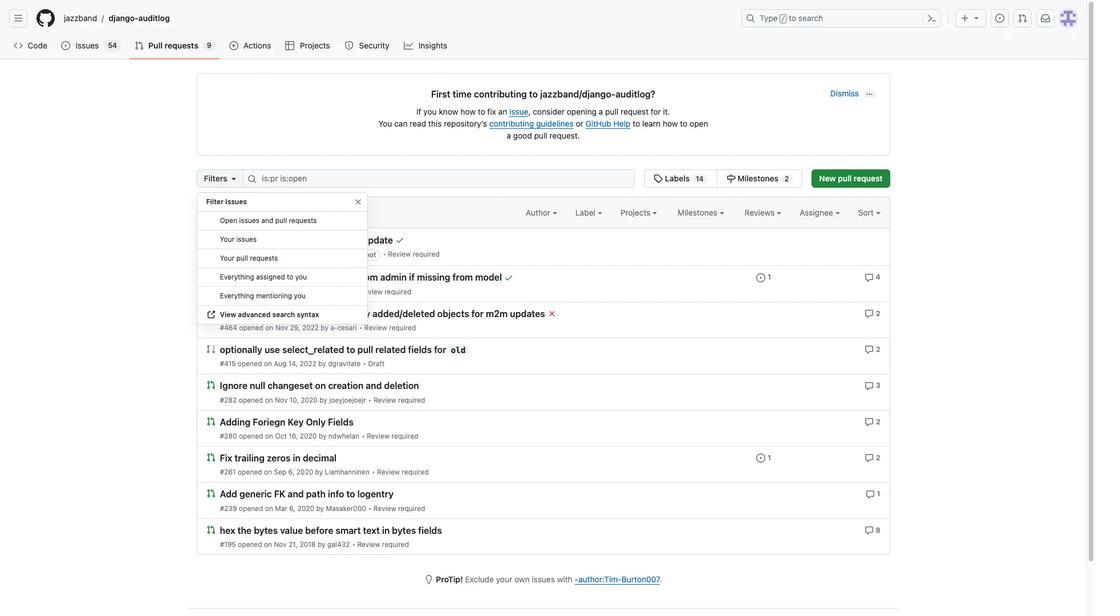 Task type: locate. For each thing, give the bounding box(es) containing it.
everything inside everything assigned to you link
[[220, 273, 254, 281]]

opened inside ignore null changeset on creation and deletion #282             opened on nov 10, 2020 by joeyjoejoejr • review required
[[239, 396, 263, 404]]

1 vertical spatial a
[[507, 131, 511, 140]]

0 vertical spatial open pull request image
[[206, 309, 215, 318]]

by down only
[[319, 432, 327, 440]]

on left aug at the bottom
[[264, 360, 272, 368]]

open issues and pull requests link
[[197, 212, 367, 231]]

milestones inside issue element
[[738, 173, 779, 183]]

2 horizontal spatial for
[[651, 107, 661, 116]]

5 open pull request element from the top
[[206, 489, 215, 498]]

text
[[363, 525, 380, 536]]

required inside "add generic fk and path info to logentry #239             opened on mar 6, 2020 by masaker000 • review required"
[[398, 504, 425, 513]]

1 your from the top
[[220, 235, 235, 244]]

comment image inside 4 link
[[865, 273, 874, 282]]

0 vertical spatial comment image
[[865, 345, 874, 355]]

request up 'help'
[[621, 107, 649, 116]]

open pull request element for adding foriegn key only fields
[[206, 416, 215, 426]]

1 vertical spatial in
[[382, 525, 390, 536]]

/ inside jazzband / django-auditlog
[[102, 13, 104, 23]]

0 horizontal spatial fix
[[220, 309, 231, 319]]

ignore
[[220, 381, 248, 391]]

bot
[[365, 251, 376, 259]]

• down remove first_name / last_name from admin if missing from model
[[355, 287, 358, 296]]

2020 inside adding foriegn key only fields #280             opened on oct 16, 2020 by ndwhelan • review required
[[300, 432, 317, 440]]

• left draft
[[363, 360, 366, 368]]

Search all issues text field
[[243, 169, 635, 188]]

open pull request image
[[206, 381, 215, 390], [206, 417, 215, 426], [206, 453, 215, 462], [206, 525, 215, 534]]

• right cesari
[[359, 324, 363, 332]]

1 vertical spatial issues
[[236, 235, 257, 244]]

jazzband
[[64, 13, 97, 23]]

review down deletion
[[374, 396, 397, 404]]

1 link for fix trailing zeros in decimal
[[757, 452, 771, 463]]

path
[[306, 489, 326, 500]]

1 vertical spatial how
[[663, 119, 678, 128]]

optionally
[[220, 345, 262, 355]]

2 open pull request image from the top
[[206, 417, 215, 426]]

1 link for remove first_name / last_name from admin if missing from model
[[757, 272, 771, 282]]

gal432 link
[[328, 540, 350, 549]]

close menu image
[[354, 197, 363, 207]]

fields inside optionally use select_related to pull related fields for old #415             opened on aug 14, 2022 by dgravitate • draft
[[408, 345, 432, 355]]

by inside optionally use select_related to pull related fields for old #415             opened on aug 14, 2022 by dgravitate • draft
[[319, 360, 326, 368]]

none search field containing filters
[[197, 169, 803, 334]]

your for your issues
[[220, 235, 235, 244]]

0 horizontal spatial projects
[[300, 41, 330, 50]]

1 horizontal spatial git pull request image
[[1019, 14, 1028, 23]]

contributing down issue
[[490, 119, 534, 128]]

git pull request image left 'notifications' 'image'
[[1019, 14, 1028, 23]]

issues
[[76, 41, 99, 50], [225, 197, 247, 206]]

• right joeyjoejoejr
[[369, 396, 372, 404]]

review inside adding foriegn key only fields #280             opened on oct 16, 2020 by ndwhelan • review required
[[367, 432, 390, 440]]

0 horizontal spatial /
[[102, 13, 104, 23]]

draft pull request element
[[206, 344, 215, 354]]

comment image
[[865, 273, 874, 282], [865, 309, 874, 318], [865, 418, 874, 427], [865, 454, 874, 463], [866, 490, 875, 499]]

for
[[651, 107, 661, 116], [472, 309, 484, 319], [434, 345, 447, 355]]

milestones right milestone image
[[738, 173, 779, 183]]

1 horizontal spatial issue opened image
[[996, 14, 1005, 23]]

to left open
[[680, 119, 688, 128]]

issues up 9 open
[[225, 197, 247, 206]]

for left it.
[[651, 107, 661, 116]]

open
[[227, 208, 248, 217], [220, 216, 237, 225]]

everything inside everything mentioning you link
[[220, 292, 254, 300]]

2 vertical spatial requests
[[250, 254, 278, 262]]

open pull request image left add
[[206, 489, 215, 498]]

1 from from the left
[[358, 273, 378, 283]]

1 vertical spatial 3
[[876, 381, 881, 390]]

1 vertical spatial triangle down image
[[230, 174, 239, 183]]

4 2 link from the top
[[865, 452, 881, 463]]

fields right the related
[[408, 345, 432, 355]]

2020 inside "add generic fk and path info to logentry #239             opened on mar 6, 2020 by masaker000 • review required"
[[298, 504, 314, 513]]

0 vertical spatial in
[[293, 453, 301, 463]]

/ for jazzband
[[102, 13, 104, 23]]

review required link for liamhanninen
[[377, 468, 429, 477]]

protip!
[[436, 575, 463, 584]]

6, inside fix trailing zeros in decimal #261             opened on sep 6, 2020 by liamhanninen • review required
[[288, 468, 295, 477]]

0 horizontal spatial requests
[[165, 41, 198, 50]]

issues right own
[[532, 575, 555, 584]]

1 open pull request image from the top
[[206, 309, 215, 318]]

opened down trailing
[[238, 468, 262, 477]]

open pull request element left fix
[[206, 452, 215, 462]]

by right 2018
[[318, 540, 326, 549]]

1 open pull request image from the top
[[206, 381, 215, 390]]

a-
[[331, 324, 338, 332]]

dgravitate
[[328, 360, 361, 368]]

3 open pull request element from the top
[[206, 416, 215, 426]]

smart
[[336, 525, 361, 536]]

opened inside optionally use select_related to pull related fields for old #415             opened on aug 14, 2022 by dgravitate • draft
[[238, 360, 262, 368]]

2 everything from the top
[[220, 292, 254, 300]]

/ inside 'type / to search'
[[782, 15, 786, 23]]

0 vertical spatial issue opened image
[[61, 41, 70, 50]]

[pre-commit.ci] pre-commit autoupdate link
[[220, 235, 393, 246]]

adding foriegn key only fields #280             opened on oct 16, 2020 by ndwhelan • review required
[[220, 417, 419, 440]]

your issues
[[220, 235, 257, 244]]

review required link down deletion
[[374, 396, 425, 404]]

silviogutierrez
[[307, 287, 353, 296]]

2020 right 16,
[[300, 432, 317, 440]]

on
[[264, 287, 272, 296], [265, 324, 274, 332], [264, 360, 272, 368], [315, 381, 326, 391], [265, 396, 273, 404], [265, 432, 273, 440], [264, 468, 272, 477], [265, 504, 273, 513], [264, 540, 272, 549]]

2 horizontal spatial requests
[[289, 216, 317, 225]]

1 vertical spatial issue opened image
[[757, 273, 766, 282]]

time
[[453, 89, 472, 99]]

/ up #512             opened on feb 10 by silviogutierrez • review required
[[306, 273, 308, 283]]

• down smart
[[352, 540, 356, 549]]

review inside fix trailing zeros in decimal #261             opened on sep 6, 2020 by liamhanninen • review required
[[377, 468, 400, 477]]

tag image
[[654, 174, 663, 183]]

open pull request image for ignore null changeset on creation and deletion
[[206, 381, 215, 390]]

review right ndwhelan
[[367, 432, 390, 440]]

0 horizontal spatial triangle down image
[[230, 174, 239, 183]]

0 vertical spatial fields
[[408, 345, 432, 355]]

1 horizontal spatial bytes
[[392, 525, 416, 536]]

open inside 9 open link
[[227, 208, 248, 217]]

by down ignore null changeset on creation and deletion link
[[320, 396, 327, 404]]

-
[[575, 575, 579, 584]]

generic
[[240, 489, 272, 500]]

10,
[[290, 396, 299, 404]]

everything down remove
[[220, 292, 254, 300]]

1 horizontal spatial for
[[472, 309, 484, 319]]

a down you can read this repository's contributing guidelines or github help
[[507, 131, 511, 140]]

how down it.
[[663, 119, 678, 128]]

and inside ignore null changeset on creation and deletion #282             opened on nov 10, 2020 by joeyjoejoejr • review required
[[366, 381, 382, 391]]

0 vertical spatial 3
[[265, 251, 270, 259]]

2020 down decimal
[[297, 468, 313, 477]]

0 vertical spatial fix
[[488, 107, 496, 116]]

author
[[526, 208, 553, 217]]

assignee
[[800, 208, 836, 217]]

issue opened image
[[61, 41, 70, 50], [757, 454, 766, 463]]

review down logentry
[[374, 504, 397, 513]]

how inside to learn how to open a good pull request.
[[663, 119, 678, 128]]

0 horizontal spatial and
[[261, 216, 273, 225]]

your for your pull requests
[[220, 254, 235, 262]]

1 horizontal spatial issues
[[225, 197, 247, 206]]

you can read this repository's contributing guidelines or github help
[[379, 119, 631, 128]]

1 vertical spatial 2022
[[300, 360, 317, 368]]

jazzband/django-
[[540, 89, 616, 99]]

your down [pre-
[[220, 254, 235, 262]]

0 vertical spatial issue opened image
[[996, 14, 1005, 23]]

1 vertical spatial open pull request image
[[206, 489, 215, 498]]

Issues search field
[[243, 169, 635, 188]]

review required link for joeyjoejoejr
[[374, 396, 425, 404]]

2022 inside optionally use select_related to pull related fields for old #415             opened on aug 14, 2022 by dgravitate • draft
[[300, 360, 317, 368]]

request up 'sort' popup button
[[854, 173, 883, 183]]

4 open pull request element from the top
[[206, 452, 215, 462]]

nov left 21,
[[274, 540, 287, 549]]

open pull request image
[[206, 309, 215, 318], [206, 489, 215, 498]]

1 horizontal spatial issue opened image
[[757, 454, 766, 463]]

your pull requests link
[[197, 249, 367, 268]]

ignore null changeset on creation and deletion link
[[220, 381, 419, 391]]

open pull request element left add
[[206, 489, 215, 498]]

1 open pull request element from the top
[[206, 308, 215, 318]]

use
[[265, 345, 280, 355]]

1 vertical spatial and
[[366, 381, 382, 391]]

1 vertical spatial git pull request image
[[135, 41, 144, 50]]

everything up the #512
[[220, 273, 254, 281]]

1 vertical spatial everything
[[220, 292, 254, 300]]

2022 down the syntax
[[302, 324, 319, 332]]

9 for 9
[[207, 41, 212, 50]]

comment image inside '3' link
[[865, 382, 874, 391]]

comment image for adding foriegn key only fields
[[865, 418, 874, 427]]

comment image
[[865, 345, 874, 355], [865, 382, 874, 391], [865, 526, 874, 535]]

type
[[760, 13, 778, 23]]

you up #512             opened on feb 10 by silviogutierrez • review required
[[295, 273, 307, 281]]

1 horizontal spatial projects
[[621, 208, 653, 217]]

3 open pull request image from the top
[[206, 453, 215, 462]]

pull inside optionally use select_related to pull related fields for old #415             opened on aug 14, 2022 by dgravitate • draft
[[358, 345, 373, 355]]

9 right git pull request image
[[220, 208, 225, 217]]

6 open pull request element from the top
[[206, 525, 215, 534]]

1 vertical spatial nov
[[275, 396, 288, 404]]

0 vertical spatial 9
[[207, 41, 212, 50]]

triangle down image inside filters popup button
[[230, 174, 239, 183]]

with
[[557, 575, 573, 584]]

open pull request image for hex the bytes value before smart text in bytes fields
[[206, 525, 215, 534]]

liamhanninen
[[325, 468, 370, 477]]

review required link for masaker000
[[374, 504, 425, 513]]

on left sep at the left bottom
[[264, 468, 272, 477]]

2 vertical spatial and
[[288, 489, 304, 500]]

everything for everything mentioning you
[[220, 292, 254, 300]]

milestones inside popup button
[[678, 208, 720, 217]]

in right the zeros
[[293, 453, 301, 463]]

1 link
[[757, 272, 771, 282], [757, 452, 771, 463], [866, 489, 881, 499]]

6, inside "add generic fk and path info to logentry #239             opened on mar 6, 2020 by masaker000 • review required"
[[289, 504, 296, 513]]

0 horizontal spatial 3
[[265, 251, 270, 259]]

draft link
[[368, 360, 385, 368]]

in inside hex the bytes value before smart text in bytes fields #195             opened on nov 21, 2018 by gal432 • review required
[[382, 525, 390, 536]]

1 vertical spatial milestones
[[678, 208, 720, 217]]

adding foriegn key only fields link
[[220, 417, 354, 427]]

you right "feb"
[[294, 292, 306, 300]]

nov inside hex the bytes value before smart text in bytes fields #195             opened on nov 21, 2018 by gal432 • review required
[[274, 540, 287, 549]]

nov left 29,
[[275, 324, 288, 332]]

1 vertical spatial for
[[472, 309, 484, 319]]

review
[[388, 250, 411, 259], [360, 287, 383, 296], [364, 324, 387, 332], [374, 396, 397, 404], [367, 432, 390, 440], [377, 468, 400, 477], [374, 504, 397, 513], [357, 540, 380, 549]]

missing
[[417, 273, 451, 283]]

2 bytes from the left
[[392, 525, 416, 536]]

days
[[272, 251, 287, 259]]

issues up your issues
[[239, 216, 260, 225]]

open pull request element left adding
[[206, 416, 215, 426]]

fix changes_display_dict to display added/deleted objects for m2m updates
[[220, 309, 545, 319]]

issues up your pull requests
[[236, 235, 257, 244]]

6, right sep at the left bottom
[[288, 468, 295, 477]]

select_related
[[282, 345, 344, 355]]

2 from from the left
[[453, 273, 473, 283]]

0 vertical spatial for
[[651, 107, 661, 116]]

issue opened image
[[996, 14, 1005, 23], [757, 273, 766, 282]]

on left mar
[[265, 504, 273, 513]]

review required link down text
[[357, 540, 409, 549]]

by inside adding foriegn key only fields #280             opened on oct 16, 2020 by ndwhelan • review required
[[319, 432, 327, 440]]

0 horizontal spatial search
[[272, 310, 295, 319]]

link external image
[[206, 310, 215, 320]]

2 open pull request element from the top
[[206, 380, 215, 390]]

329 closed
[[267, 208, 311, 217]]

1 horizontal spatial search
[[799, 13, 824, 23]]

your up #588
[[220, 235, 235, 244]]

review up logentry
[[377, 468, 400, 477]]

None search field
[[197, 169, 803, 334]]

1 horizontal spatial how
[[663, 119, 678, 128]]

by down path
[[316, 504, 324, 513]]

search up 29,
[[272, 310, 295, 319]]

0 vertical spatial issues
[[239, 216, 260, 225]]

/ for type
[[782, 15, 786, 23]]

0 vertical spatial you
[[424, 107, 437, 116]]

in inside fix trailing zeros in decimal #261             opened on sep 6, 2020 by liamhanninen • review required
[[293, 453, 301, 463]]

fk
[[274, 489, 286, 500]]

/ left django-
[[102, 13, 104, 23]]

1 horizontal spatial 9
[[220, 208, 225, 217]]

0 vertical spatial how
[[461, 107, 476, 116]]

labels 14
[[663, 173, 704, 183]]

insights
[[419, 41, 448, 50]]

bytes right the
[[254, 525, 278, 536]]

1 horizontal spatial triangle down image
[[972, 13, 982, 22]]

projects
[[300, 41, 330, 50], [621, 208, 653, 217]]

know
[[439, 107, 459, 116]]

3 link
[[865, 380, 881, 391]]

open pull request element left "hex"
[[206, 525, 215, 534]]

open pull request image left "hex"
[[206, 525, 215, 534]]

to up repository's
[[478, 107, 485, 116]]

to up ,
[[529, 89, 538, 99]]

1 vertical spatial fix
[[220, 309, 231, 319]]

• down logentry
[[369, 504, 372, 513]]

triangle down image
[[972, 13, 982, 22], [230, 174, 239, 183]]

2 link
[[865, 308, 881, 318], [865, 344, 881, 355], [865, 416, 881, 427], [865, 452, 881, 463]]

comment image for add generic fk and path info to logentry
[[866, 490, 875, 499]]

code image
[[14, 41, 23, 50]]

help
[[614, 119, 631, 128]]

0 vertical spatial triangle down image
[[972, 13, 982, 22]]

1 vertical spatial 1 link
[[757, 452, 771, 463]]

list containing jazzband
[[59, 9, 735, 27]]

2 your from the top
[[220, 254, 235, 262]]

fields up light bulb image
[[418, 525, 442, 536]]

0 vertical spatial search
[[799, 13, 824, 23]]

on left 21,
[[264, 540, 272, 549]]

on down null
[[265, 396, 273, 404]]

to
[[789, 13, 797, 23], [529, 89, 538, 99], [478, 107, 485, 116], [633, 119, 640, 128], [680, 119, 688, 128], [287, 273, 293, 281], [329, 309, 337, 319], [347, 345, 355, 355], [347, 489, 355, 500]]

liamhanninen link
[[325, 468, 370, 477]]

projects right label popup button
[[621, 208, 653, 217]]

/ right type
[[782, 15, 786, 23]]

0 horizontal spatial milestones
[[678, 208, 720, 217]]

django-auditlog link
[[104, 9, 174, 27]]

reviews
[[745, 208, 777, 217]]

0 vertical spatial 6,
[[288, 468, 295, 477]]

open pull request element for fix changes_display_dict to display added/deleted objects for m2m updates
[[206, 308, 215, 318]]

1 vertical spatial your
[[220, 254, 235, 262]]

1 horizontal spatial and
[[288, 489, 304, 500]]

open pull request image left fix
[[206, 453, 215, 462]]

open
[[690, 119, 708, 128]]

you right if
[[424, 107, 437, 116]]

in
[[293, 453, 301, 463], [382, 525, 390, 536]]

from left the model
[[453, 273, 473, 283]]

open pull request image left the view on the left
[[206, 309, 215, 318]]

2018
[[300, 540, 316, 549]]

1 horizontal spatial milestones
[[738, 173, 779, 183]]

hex the bytes value before smart text in bytes fields #195             opened on nov 21, 2018 by gal432 • review required
[[220, 525, 442, 549]]

info
[[328, 489, 344, 500]]

2 vertical spatial nov
[[274, 540, 287, 549]]

list
[[59, 9, 735, 27]]

draft
[[368, 360, 385, 368]]

requests right pull
[[165, 41, 198, 50]]

review inside "add generic fk and path info to logentry #239             opened on mar 6, 2020 by masaker000 • review required"
[[374, 504, 397, 513]]

opened down null
[[239, 396, 263, 404]]

1 vertical spatial 9
[[220, 208, 225, 217]]

1 horizontal spatial a
[[599, 107, 603, 116]]

security link
[[340, 37, 395, 54]]

triangle down image right the 'plus' image
[[972, 13, 982, 22]]

to up masaker000 link
[[347, 489, 355, 500]]

2020 down add generic fk and path info to logentry link
[[298, 504, 314, 513]]

1 vertical spatial request
[[854, 173, 883, 183]]

open pull request element
[[206, 308, 215, 318], [206, 380, 215, 390], [206, 416, 215, 426], [206, 452, 215, 462], [206, 489, 215, 498], [206, 525, 215, 534]]

related
[[376, 345, 406, 355]]

open pull request element for ignore null changeset on creation and deletion
[[206, 380, 215, 390]]

open pull request element for hex the bytes value before smart text in bytes fields
[[206, 525, 215, 534]]

#261
[[220, 468, 236, 477]]

1 vertical spatial comment image
[[865, 382, 874, 391]]

milestones down 14
[[678, 208, 720, 217]]

plus image
[[961, 14, 970, 23]]

2020 inside ignore null changeset on creation and deletion #282             opened on nov 10, 2020 by joeyjoejoejr • review required
[[301, 396, 318, 404]]

comment image for fix changes_display_dict to display added/deleted objects for m2m updates
[[865, 309, 874, 318]]

1 bytes from the left
[[254, 525, 278, 536]]

1 vertical spatial 6,
[[289, 504, 296, 513]]

filter
[[206, 197, 224, 206]]

contributing up an on the left of the page
[[474, 89, 527, 99]]

2 vertical spatial 1 link
[[866, 489, 881, 499]]

an
[[499, 107, 507, 116]]

open pull request image for fix changes_display_dict to display added/deleted objects for m2m updates
[[206, 309, 215, 318]]

1 2 link from the top
[[865, 308, 881, 318]]

by down decimal
[[315, 468, 323, 477]]

table image
[[286, 41, 295, 50]]

0 vertical spatial your
[[220, 235, 235, 244]]

display
[[340, 309, 370, 319]]

0 horizontal spatial in
[[293, 453, 301, 463]]

#282
[[220, 396, 237, 404]]

notifications image
[[1041, 14, 1051, 23]]

git pull request image
[[1019, 14, 1028, 23], [135, 41, 144, 50]]

reviews button
[[745, 207, 782, 219]]

1 vertical spatial projects
[[621, 208, 653, 217]]

to right type
[[789, 13, 797, 23]]

on left oct
[[265, 432, 273, 440]]

nov inside ignore null changeset on creation and deletion #282             opened on nov 10, 2020 by joeyjoejoejr • review required
[[275, 396, 288, 404]]

everything assigned to you
[[220, 273, 307, 281]]

issues for open
[[239, 216, 260, 225]]

2 horizontal spatial /
[[782, 15, 786, 23]]

1 horizontal spatial in
[[382, 525, 390, 536]]

required inside hex the bytes value before smart text in bytes fields #195             opened on nov 21, 2018 by gal432 • review required
[[382, 540, 409, 549]]

review required link for gal432
[[357, 540, 409, 549]]

4 open pull request image from the top
[[206, 525, 215, 534]]

assigned
[[256, 273, 285, 281]]

2 vertical spatial 1
[[877, 490, 881, 498]]

review required link for ndwhelan
[[367, 432, 419, 440]]

1 everything from the top
[[220, 273, 254, 281]]

opened down generic at the left of the page
[[239, 504, 263, 513]]

author:tim-
[[579, 575, 622, 584]]

0 vertical spatial everything
[[220, 273, 254, 281]]

by
[[297, 287, 305, 296], [321, 324, 329, 332], [319, 360, 326, 368], [320, 396, 327, 404], [319, 432, 327, 440], [315, 468, 323, 477], [316, 504, 324, 513], [318, 540, 326, 549]]

issues left 54
[[76, 41, 99, 50]]

consider
[[533, 107, 565, 116]]

fix
[[488, 107, 496, 116], [220, 309, 231, 319]]

bytes
[[254, 525, 278, 536], [392, 525, 416, 536]]

2 open pull request image from the top
[[206, 489, 215, 498]]

29,
[[290, 324, 300, 332]]

open pull request image left adding
[[206, 417, 215, 426]]

your
[[496, 575, 513, 584]]

1 vertical spatial search
[[272, 310, 295, 319]]

0 vertical spatial and
[[261, 216, 273, 225]]

milestones for milestones
[[678, 208, 720, 217]]

• inside optionally use select_related to pull related fields for old #415             opened on aug 14, 2022 by dgravitate • draft
[[363, 360, 366, 368]]

0 horizontal spatial for
[[434, 345, 447, 355]]

0 vertical spatial requests
[[165, 41, 198, 50]]

open pull request element left the view on the left
[[206, 308, 215, 318]]

2 horizontal spatial and
[[366, 381, 382, 391]]

0 vertical spatial contributing
[[474, 89, 527, 99]]

2 2 link from the top
[[865, 344, 881, 355]]

review down text
[[357, 540, 380, 549]]

security
[[359, 41, 390, 50]]

projects right table image
[[300, 41, 330, 50]]

mar
[[275, 504, 288, 513]]

first
[[431, 89, 451, 99]]

1 horizontal spatial from
[[453, 273, 473, 283]]

0 vertical spatial git pull request image
[[1019, 14, 1028, 23]]

fix left an on the left of the page
[[488, 107, 496, 116]]

graph image
[[404, 41, 413, 50]]

required inside ignore null changeset on creation and deletion #282             opened on nov 10, 2020 by joeyjoejoejr • review required
[[398, 396, 425, 404]]

2 vertical spatial comment image
[[865, 526, 874, 535]]

0 horizontal spatial git pull request image
[[135, 41, 144, 50]]

open pull request element left ignore
[[206, 380, 215, 390]]

from down bot
[[358, 273, 378, 283]]

0 horizontal spatial from
[[358, 273, 378, 283]]

comment image for hex the bytes value before smart text in bytes fields
[[865, 526, 874, 535]]

0 vertical spatial milestones
[[738, 173, 779, 183]]

0 vertical spatial 1
[[768, 273, 771, 282]]

guidelines
[[536, 119, 574, 128]]

• up logentry
[[372, 468, 375, 477]]

fix up the #464
[[220, 309, 231, 319]]

comment image inside 8 link
[[865, 526, 874, 535]]

issue link
[[510, 107, 529, 116]]



Task type: vqa. For each thing, say whether or not it's contained in the screenshot.
commit
yes



Task type: describe. For each thing, give the bounding box(es) containing it.
review down fix changes_display_dict to display added/deleted objects for m2m updates
[[364, 324, 387, 332]]

milestone image
[[727, 174, 736, 183]]

1 for fix trailing zeros in decimal
[[768, 454, 771, 462]]

last_name
[[311, 273, 356, 283]]

code link
[[9, 37, 52, 54]]

hex
[[220, 525, 235, 536]]

autoupdate
[[344, 235, 393, 246]]

• inside fix trailing zeros in decimal #261             opened on sep 6, 2020 by liamhanninen • review required
[[372, 468, 375, 477]]

to up a- at left bottom
[[329, 309, 337, 319]]

play image
[[229, 41, 238, 50]]

0 horizontal spatial request
[[621, 107, 649, 116]]

protip! exclude your own issues with -author:tim-burton007 .
[[436, 575, 662, 584]]

issues inside search field
[[225, 197, 247, 206]]

1 horizontal spatial request
[[854, 173, 883, 183]]

9 for 9 open
[[220, 208, 225, 217]]

open pull request image for add generic fk and path info to logentry
[[206, 489, 215, 498]]

• inside ignore null changeset on creation and deletion #282             opened on nov 10, 2020 by joeyjoejoejr • review required
[[369, 396, 372, 404]]

#588             opened 3 days ago
[[220, 251, 301, 259]]

pre-
[[290, 235, 309, 246]]

0 horizontal spatial issue opened image
[[757, 273, 766, 282]]

milestones for milestones 2
[[738, 173, 779, 183]]

1 for remove first_name / last_name from admin if missing from model
[[768, 273, 771, 282]]

to right 'help'
[[633, 119, 640, 128]]

opened down commit.ci]
[[239, 251, 263, 259]]

on left creation
[[315, 381, 326, 391]]

8 link
[[865, 525, 881, 535]]

review required link for a-cesari
[[364, 324, 416, 332]]

and inside "add generic fk and path info to logentry #239             opened on mar 6, 2020 by masaker000 • review required"
[[288, 489, 304, 500]]

[pre-
[[220, 235, 242, 246]]

• inside adding foriegn key only fields #280             opened on oct 16, 2020 by ndwhelan • review required
[[362, 432, 365, 440]]

8 / 8 checks ok image
[[504, 273, 513, 282]]

auditlog
[[138, 13, 170, 23]]

homepage image
[[37, 9, 55, 27]]

old
[[451, 346, 466, 355]]

opened inside hex the bytes value before smart text in bytes fields #195             opened on nov 21, 2018 by gal432 • review required
[[238, 540, 262, 549]]

by inside "add generic fk and path info to logentry #239             opened on mar 6, 2020 by masaker000 • review required"
[[316, 504, 324, 513]]

read
[[410, 119, 426, 128]]

silviogutierrez link
[[307, 287, 353, 296]]

sort
[[859, 208, 874, 217]]

on inside "add generic fk and path info to logentry #239             opened on mar 6, 2020 by masaker000 • review required"
[[265, 504, 273, 513]]

comment image inside 2 link
[[865, 345, 874, 355]]

4 link
[[865, 272, 881, 282]]

own
[[515, 575, 530, 584]]

open pull request element for add generic fk and path info to logentry
[[206, 489, 215, 498]]

review down remove first_name / last_name from admin if missing from model
[[360, 287, 383, 296]]

fix
[[220, 453, 232, 463]]

added/deleted
[[373, 309, 435, 319]]

command palette image
[[928, 14, 937, 23]]

by inside hex the bytes value before smart text in bytes fields #195             opened on nov 21, 2018 by gal432 • review required
[[318, 540, 326, 549]]

joeyjoejoejr link
[[329, 396, 366, 404]]

2 vertical spatial issues
[[532, 575, 555, 584]]

code
[[28, 41, 47, 50]]

ndwhelan link
[[329, 432, 360, 440]]

1 vertical spatial you
[[295, 273, 307, 281]]

it.
[[663, 107, 670, 116]]

by left a- at left bottom
[[321, 324, 329, 332]]

milestones button
[[678, 207, 725, 219]]

by inside fix trailing zeros in decimal #261             opened on sep 6, 2020 by liamhanninen • review required
[[315, 468, 323, 477]]

open pull request element for fix trailing zeros in decimal
[[206, 452, 215, 462]]

open inside search field
[[220, 216, 237, 225]]

open pull request image for adding foriegn key only fields
[[206, 417, 215, 426]]

objects
[[438, 309, 469, 319]]

1 horizontal spatial /
[[306, 273, 308, 283]]

to inside "add generic fk and path info to logentry #239             opened on mar 6, 2020 by masaker000 • review required"
[[347, 489, 355, 500]]

1 horizontal spatial requests
[[250, 254, 278, 262]]

opened inside fix trailing zeros in decimal #261             opened on sep 6, 2020 by liamhanninen • review required
[[238, 468, 262, 477]]

1 horizontal spatial fix
[[488, 107, 496, 116]]

everything for everything assigned to you
[[220, 273, 254, 281]]

14
[[696, 175, 704, 183]]

m2m
[[486, 309, 508, 319]]

3 2 link from the top
[[865, 416, 881, 427]]

open issues and pull requests
[[220, 216, 317, 225]]

search image
[[248, 175, 257, 184]]

joeyjoejoejr
[[329, 396, 366, 404]]

54
[[108, 41, 117, 50]]

opening
[[567, 107, 597, 116]]

2 inside milestones 2
[[785, 175, 789, 183]]

trailing
[[235, 453, 265, 463]]

by right 10
[[297, 287, 305, 296]]

open pull request image for fix trailing zeros in decimal
[[206, 453, 215, 462]]

0 vertical spatial nov
[[275, 324, 288, 332]]

light bulb image
[[425, 575, 434, 584]]

dgravitate link
[[328, 360, 361, 368]]

1 horizontal spatial 3
[[876, 381, 881, 390]]

fix trailing zeros in decimal link
[[220, 453, 337, 463]]

on inside hex the bytes value before smart text in bytes fields #195             opened on nov 21, 2018 by gal432 • review required
[[264, 540, 272, 549]]

issue opened image for issues
[[61, 41, 70, 50]]

required inside fix trailing zeros in decimal #261             opened on sep 6, 2020 by liamhanninen • review required
[[402, 468, 429, 477]]

#464             opened on nov 29, 2022 by a-cesari • review required
[[220, 324, 416, 332]]

everything assigned to you link
[[197, 268, 367, 287]]

opened inside "add generic fk and path info to logentry #239             opened on mar 6, 2020 by masaker000 • review required"
[[239, 504, 263, 513]]

• inside hex the bytes value before smart text in bytes fields #195             opened on nov 21, 2018 by gal432 • review required
[[352, 540, 356, 549]]

issue opened image for 1
[[757, 454, 766, 463]]

review required link for silviogutierrez
[[360, 287, 412, 296]]

1 vertical spatial contributing
[[490, 119, 534, 128]]

remove first_name / last_name from admin if missing from model link
[[220, 273, 502, 283]]

opened down remove
[[238, 287, 262, 296]]

gal432
[[328, 540, 350, 549]]

check image
[[255, 208, 265, 217]]

0 vertical spatial 2022
[[302, 324, 319, 332]]

,
[[529, 107, 531, 116]]

changes_display_dict
[[233, 309, 326, 319]]

14,
[[289, 360, 298, 368]]

draft pull request image
[[206, 345, 215, 354]]

by inside ignore null changeset on creation and deletion #282             opened on nov 10, 2020 by joeyjoejoejr • review required
[[320, 396, 327, 404]]

review inside ignore null changeset on creation and deletion #282             opened on nov 10, 2020 by joeyjoejoejr • review required
[[374, 396, 397, 404]]

1 vertical spatial requests
[[289, 216, 317, 225]]

null
[[250, 381, 265, 391]]

exclude
[[465, 575, 494, 584]]

• right bot
[[383, 250, 386, 259]]

view advanced search syntax link
[[197, 306, 367, 325]]

required inside adding foriegn key only fields #280             opened on oct 16, 2020 by ndwhelan • review required
[[392, 432, 419, 440]]

1 / 6 checks ok image
[[548, 309, 557, 318]]

• inside "add generic fk and path info to logentry #239             opened on mar 6, 2020 by masaker000 • review required"
[[369, 504, 372, 513]]

a inside to learn how to open a good pull request.
[[507, 131, 511, 140]]

opened inside adding foriegn key only fields #280             opened on oct 16, 2020 by ndwhelan • review required
[[239, 432, 263, 440]]

[pre-commit.ci] pre-commit autoupdate
[[220, 235, 393, 246]]

0 vertical spatial projects
[[300, 41, 330, 50]]

pull inside to learn how to open a good pull request.
[[534, 131, 548, 140]]

pull
[[148, 41, 163, 50]]

to inside optionally use select_related to pull related fields for old #415             opened on aug 14, 2022 by dgravitate • draft
[[347, 345, 355, 355]]

git pull request image for issue opened image related to issues
[[135, 41, 144, 50]]

ignore null changeset on creation and deletion #282             opened on nov 10, 2020 by joeyjoejoejr • review required
[[220, 381, 425, 404]]

#588
[[220, 251, 237, 259]]

advanced
[[238, 310, 271, 319]]

on down view advanced search syntax
[[265, 324, 274, 332]]

#464
[[220, 324, 237, 332]]

opened down the "advanced"
[[239, 324, 264, 332]]

git pull request image
[[206, 208, 215, 217]]

to up 10
[[287, 273, 293, 281]]

new pull request link
[[812, 169, 890, 188]]

and inside the open issues and pull requests link
[[261, 216, 273, 225]]

everything mentioning you link
[[197, 287, 367, 306]]

dismiss ...
[[831, 88, 873, 98]]

git pull request image for the rightmost issue opened icon
[[1019, 14, 1028, 23]]

projects link
[[281, 37, 336, 54]]

this
[[429, 119, 442, 128]]

django-
[[109, 13, 138, 23]]

10
[[288, 287, 295, 296]]

on inside fix trailing zeros in decimal #261             opened on sep 6, 2020 by liamhanninen • review required
[[264, 468, 272, 477]]

if
[[409, 273, 415, 283]]

burton007
[[622, 575, 660, 584]]

for inside optionally use select_related to pull related fields for old #415             opened on aug 14, 2022 by dgravitate • draft
[[434, 345, 447, 355]]

good
[[513, 131, 532, 140]]

#415
[[220, 360, 236, 368]]

add generic fk and path info to logentry #239             opened on mar 6, 2020 by masaker000 • review required
[[220, 489, 425, 513]]

#512             opened on feb 10 by silviogutierrez • review required
[[220, 287, 412, 296]]

2 vertical spatial you
[[294, 292, 306, 300]]

fields
[[328, 417, 354, 427]]

on left "feb"
[[264, 287, 272, 296]]

issue element
[[644, 169, 803, 188]]

milestones 2
[[736, 173, 789, 183]]

#512
[[220, 287, 236, 296]]

comment image for ignore null changeset on creation and deletion
[[865, 382, 874, 391]]

actions link
[[225, 37, 276, 54]]

insights link
[[400, 37, 453, 54]]

shield image
[[345, 41, 354, 50]]

...
[[867, 88, 873, 97]]

label
[[576, 208, 598, 217]]

adding
[[220, 417, 251, 427]]

projects inside popup button
[[621, 208, 653, 217]]

creation
[[328, 381, 364, 391]]

0 vertical spatial a
[[599, 107, 603, 116]]

aug
[[274, 360, 287, 368]]

11 / 11 checks ok image
[[395, 236, 404, 245]]

optionally use select_related to pull related fields for old #415             opened on aug 14, 2022 by dgravitate • draft
[[220, 345, 466, 368]]

fields inside hex the bytes value before smart text in bytes fields #195             opened on nov 21, 2018 by gal432 • review required
[[418, 525, 442, 536]]

masaker000
[[326, 504, 366, 513]]

329
[[269, 208, 284, 217]]

view
[[220, 310, 236, 319]]

review required link down 11 / 11 checks ok icon
[[388, 250, 440, 259]]

can
[[394, 119, 408, 128]]

issues for your
[[236, 235, 257, 244]]

0 horizontal spatial issues
[[76, 41, 99, 50]]

on inside optionally use select_related to pull related fields for old #415             opened on aug 14, 2022 by dgravitate • draft
[[264, 360, 272, 368]]

if you know how to fix an issue ,           consider opening a pull request for it.
[[417, 107, 670, 116]]

on inside adding foriegn key only fields #280             opened on oct 16, 2020 by ndwhelan • review required
[[265, 432, 273, 440]]

jazzband / django-auditlog
[[64, 13, 170, 23]]

add
[[220, 489, 237, 500]]

#280
[[220, 432, 237, 440]]

2020 inside fix trailing zeros in decimal #261             opened on sep 6, 2020 by liamhanninen • review required
[[297, 468, 313, 477]]

review inside hex the bytes value before smart text in bytes fields #195             opened on nov 21, 2018 by gal432 • review required
[[357, 540, 380, 549]]

your issues link
[[197, 231, 367, 249]]

review down 11 / 11 checks ok icon
[[388, 250, 411, 259]]



